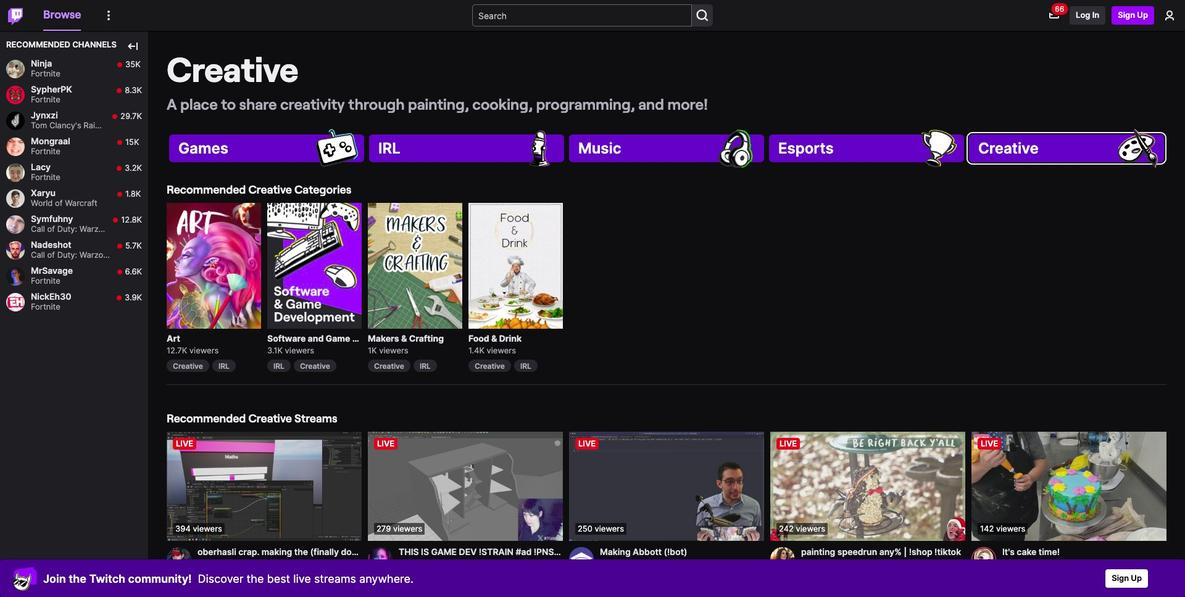 Task type: locate. For each thing, give the bounding box(es) containing it.
the left (finally
[[294, 547, 308, 558]]

adamlearnslive
[[600, 559, 663, 569]]

fortnite up the "sypherpk" at the top of the page
[[31, 69, 60, 79]]

2 fortnite from the top
[[31, 95, 60, 104]]

ninja
[[31, 58, 52, 69]]

fortnite for lacy
[[31, 172, 60, 182]]

sign up
[[1118, 10, 1148, 20], [1112, 574, 1142, 583]]

irl link down crafting
[[413, 360, 437, 372]]

log in
[[1076, 10, 1099, 20]]

1 fortnite from the top
[[31, 69, 60, 79]]

& inside makers & crafting 1k viewers
[[401, 333, 407, 344]]

2 warzone from the top
[[80, 250, 113, 260]]

fortnite for sypherpk
[[31, 95, 60, 104]]

call for nadeshot
[[31, 250, 45, 260]]

2 duty: from the top
[[57, 250, 77, 260]]

warzone inside symfuhny call of duty: warzone
[[80, 224, 113, 234]]

of
[[55, 198, 63, 208], [47, 224, 55, 234], [47, 250, 55, 260]]

viewers down software
[[285, 345, 314, 355]]

sypherpk fortnite
[[31, 84, 72, 104]]

2 viewers from the left
[[285, 345, 314, 355]]

call inside nadeshot call of duty: warzone
[[31, 250, 45, 260]]

viewers down art link
[[189, 345, 219, 355]]

live stream preview image for making
[[167, 432, 362, 542]]

5 live stream preview image from the left
[[972, 432, 1167, 542]]

irl for art
[[218, 362, 230, 371]]

up for sign up button to the bottom
[[1131, 574, 1142, 583]]

music link
[[569, 127, 764, 170]]

mrsavage image
[[6, 267, 25, 286]]

0 vertical spatial warzone
[[80, 224, 113, 234]]

crafting
[[409, 333, 444, 344]]

of up mrsavage
[[47, 250, 55, 260]]

12.8k
[[121, 215, 142, 225]]

sypherpk
[[31, 84, 72, 95]]

live stream preview image for any%
[[770, 432, 965, 542]]

mrsavage fortnite
[[31, 266, 73, 286]]

0 vertical spatial sign
[[1118, 10, 1135, 20]]

xaryu world of warcraft
[[31, 188, 97, 208]]

live stream preview image
[[167, 432, 362, 542], [368, 432, 563, 542], [569, 432, 764, 542], [770, 432, 965, 542], [972, 432, 1167, 542]]

irl down crafting
[[420, 362, 431, 371]]

lana_lux
[[399, 559, 434, 569]]

|
[[904, 547, 907, 558]]

1 warzone from the top
[[80, 224, 113, 234]]

of for symfuhny
[[47, 224, 55, 234]]

!strain
[[479, 547, 513, 558]]

creativity
[[280, 95, 345, 113]]

fortnite
[[31, 69, 60, 79], [31, 95, 60, 104], [31, 146, 60, 156], [31, 172, 60, 182], [31, 276, 60, 286], [31, 302, 60, 312]]

irl down 3.1k
[[273, 362, 284, 371]]

jynxzi tom clancy's rainbow six siege
[[31, 110, 153, 130]]

of inside symfuhny call of duty: warzone
[[47, 224, 55, 234]]

&
[[401, 333, 407, 344], [491, 333, 497, 344]]

fortnite up nickeh30
[[31, 276, 60, 286]]

(finally
[[310, 547, 339, 558]]

live stream preview image for time!
[[972, 432, 1167, 542]]

of up nadeshot
[[47, 224, 55, 234]]

recommended
[[6, 40, 70, 49], [167, 183, 246, 196], [167, 412, 246, 425]]

game
[[431, 547, 457, 558]]

fortnite inside nickeh30 fortnite
[[31, 302, 60, 312]]

call up nadeshot
[[31, 224, 45, 234]]

crap.
[[238, 547, 259, 558]]

duty: inside symfuhny call of duty: warzone
[[57, 224, 77, 234]]

1.8k
[[125, 189, 141, 199]]

duty: up nadeshot call of duty: warzone
[[57, 224, 77, 234]]

3 live stream preview image from the left
[[569, 432, 764, 542]]

2 vertical spatial recommended
[[167, 412, 246, 425]]

mrsavage
[[31, 266, 73, 276]]

call up mrsavage
[[31, 250, 45, 260]]

kelleycakes
[[1002, 559, 1048, 569]]

makers & crafting cover image image
[[368, 203, 462, 329]]

fortnite right nickeh30 image
[[31, 302, 60, 312]]

sign up button
[[1112, 6, 1154, 25], [1106, 570, 1148, 588]]

viewers down makers
[[379, 345, 408, 355]]

5 fortnite from the top
[[31, 276, 60, 286]]

live
[[293, 572, 311, 585]]

join the twitch community! discover the best live streams anywhere.
[[43, 572, 414, 585]]

log in button
[[1070, 6, 1106, 25]]

sign up for topmost sign up button
[[1118, 10, 1148, 20]]

sypherpk image
[[6, 86, 25, 104]]

makers & crafting link
[[368, 332, 462, 345]]

1k viewers link
[[368, 345, 408, 355]]

jynxzi image
[[6, 111, 25, 130]]

1 vertical spatial call
[[31, 250, 45, 260]]

of for xaryu
[[55, 198, 63, 208]]

duty:
[[57, 224, 77, 234], [57, 250, 77, 260]]

4 fortnite from the top
[[31, 172, 60, 182]]

clancy's
[[49, 120, 81, 130]]

4 live stream preview image from the left
[[770, 432, 965, 542]]

siege
[[132, 120, 153, 130]]

symfuhny call of duty: warzone
[[31, 214, 113, 234]]

fortnite up jynxzi
[[31, 95, 60, 104]]

channels
[[72, 40, 117, 49]]

xaryu image
[[6, 189, 25, 208]]

duty: inside nadeshot call of duty: warzone
[[57, 250, 77, 260]]

1 vertical spatial of
[[47, 224, 55, 234]]

3 viewers from the left
[[379, 345, 408, 355]]

ipaintbirbs
[[801, 559, 841, 569]]

fortnite inside mrsavage fortnite
[[31, 276, 60, 286]]

nadeshot image
[[6, 241, 25, 260]]

0 vertical spatial sign up
[[1118, 10, 1148, 20]]

duty: up mrsavage
[[57, 250, 77, 260]]

1 horizontal spatial and
[[638, 95, 664, 113]]

categories
[[294, 183, 351, 196]]

29.7k
[[120, 111, 142, 121]]

game
[[326, 333, 350, 344]]

twitch
[[89, 572, 125, 585]]

lacy
[[31, 162, 51, 172]]

& up 1.4k viewers link
[[491, 333, 497, 344]]

abbott
[[633, 547, 662, 558]]

irl link
[[369, 130, 564, 167], [212, 360, 236, 372], [267, 360, 291, 372], [413, 360, 437, 372], [514, 360, 537, 372]]

1 live stream preview image from the left
[[167, 432, 362, 542]]

2 & from the left
[[491, 333, 497, 344]]

0 vertical spatial duty:
[[57, 224, 77, 234]]

0 vertical spatial call
[[31, 224, 45, 234]]

mongraal
[[31, 136, 70, 147]]

irl down food & drink link
[[520, 362, 531, 371]]

0 horizontal spatial &
[[401, 333, 407, 344]]

the left best
[[247, 572, 264, 585]]

fortnite up the lacy
[[31, 146, 60, 156]]

creative
[[167, 49, 298, 89], [978, 139, 1039, 157], [248, 183, 292, 196], [173, 362, 203, 371], [300, 362, 330, 371], [374, 362, 404, 371], [475, 362, 505, 371], [248, 412, 292, 425]]

esports icon image
[[920, 130, 958, 167]]

!shop
[[909, 547, 932, 558]]

1 vertical spatial sign up button
[[1106, 570, 1148, 588]]

fortnite inside mongraal fortnite
[[31, 146, 60, 156]]

live stream preview image for (!bot)
[[569, 432, 764, 542]]

recommended inside "group"
[[6, 40, 70, 49]]

1 vertical spatial and
[[308, 333, 324, 344]]

0 vertical spatial recommended
[[6, 40, 70, 49]]

1 vertical spatial up
[[1131, 574, 1142, 583]]

3 fortnite from the top
[[31, 146, 60, 156]]

1 duty: from the top
[[57, 224, 77, 234]]

fortnite up xaryu
[[31, 172, 60, 182]]

0 vertical spatial of
[[55, 198, 63, 208]]

4 viewers from the left
[[487, 345, 516, 355]]

recommended channels group
[[0, 31, 153, 315]]

1 vertical spatial sign
[[1112, 574, 1129, 583]]

development
[[352, 333, 409, 344]]

2 call from the top
[[31, 250, 45, 260]]

viewers down drink
[[487, 345, 516, 355]]

1 & from the left
[[401, 333, 407, 344]]

the right the join
[[69, 572, 86, 585]]

creative a place to share creativity through painting, cooking, programming, and more!
[[167, 49, 708, 113]]

2 horizontal spatial the
[[294, 547, 308, 558]]

and left game
[[308, 333, 324, 344]]

viewers inside food & drink 1.4k viewers
[[487, 345, 516, 355]]

1 viewers from the left
[[189, 345, 219, 355]]

1 vertical spatial sign up
[[1112, 574, 1142, 583]]

lacy fortnite
[[31, 162, 60, 182]]

irl link down food & drink link
[[514, 360, 537, 372]]

of right world
[[55, 198, 63, 208]]

best
[[267, 572, 290, 585]]

ninja image
[[6, 60, 25, 78]]

2 live stream preview image from the left
[[368, 432, 563, 542]]

creative link for viewers
[[167, 360, 209, 372]]

live stream preview image for game
[[368, 432, 563, 542]]

1 vertical spatial warzone
[[80, 250, 113, 260]]

6 fortnite from the top
[[31, 302, 60, 312]]

irl link for food
[[514, 360, 537, 372]]

six
[[118, 120, 130, 130]]

makers
[[368, 333, 399, 344]]

and left the more!
[[638, 95, 664, 113]]

0 vertical spatial up
[[1137, 10, 1148, 20]]

up
[[1137, 10, 1148, 20], [1131, 574, 1142, 583]]

streams
[[314, 572, 356, 585]]

0 vertical spatial and
[[638, 95, 664, 113]]

recommended channels
[[6, 40, 117, 49]]

creative link for drink
[[468, 360, 511, 372]]

& up 1k viewers link
[[401, 333, 407, 344]]

share
[[239, 95, 277, 113]]

any%
[[879, 547, 902, 558]]

fortnite for nickeh30
[[31, 302, 60, 312]]

warzone for nadeshot
[[80, 250, 113, 260]]

call inside symfuhny call of duty: warzone
[[31, 224, 45, 234]]

warzone
[[80, 224, 113, 234], [80, 250, 113, 260]]

sign up for sign up button to the bottom
[[1112, 574, 1142, 583]]

painting,
[[408, 95, 469, 113]]

warzone for symfuhny
[[80, 224, 113, 234]]

warzone down warcraft in the top of the page
[[80, 224, 113, 234]]

8.3k
[[125, 85, 142, 95]]

making abbott (!bot) adamlearnslive
[[600, 547, 687, 569]]

1 vertical spatial duty:
[[57, 250, 77, 260]]

1 vertical spatial recommended
[[167, 183, 246, 196]]

ninja fortnite
[[31, 58, 60, 79]]

1.4k
[[468, 345, 484, 355]]

streams
[[294, 412, 337, 425]]

warzone left 5.7k
[[80, 250, 113, 260]]

0 horizontal spatial and
[[308, 333, 324, 344]]

#ad
[[516, 547, 532, 558]]

1 horizontal spatial &
[[491, 333, 497, 344]]

irl link down art link
[[212, 360, 236, 372]]

warzone inside nadeshot call of duty: warzone
[[80, 250, 113, 260]]

in
[[1092, 10, 1099, 20]]

& inside food & drink 1.4k viewers
[[491, 333, 497, 344]]

irl link for makers
[[413, 360, 437, 372]]

time!
[[1039, 547, 1060, 558]]

irl down art link
[[218, 362, 230, 371]]

games link
[[169, 127, 364, 170]]

of inside nadeshot call of duty: warzone
[[47, 250, 55, 260]]

2 vertical spatial of
[[47, 250, 55, 260]]

painting speedrun any% | !shop !tiktok ipaintbirbs
[[801, 547, 961, 569]]

1 call from the top
[[31, 224, 45, 234]]

place
[[180, 95, 218, 113]]

of inside xaryu world of warcraft
[[55, 198, 63, 208]]

fortnite inside sypherpk fortnite
[[31, 95, 60, 104]]



Task type: describe. For each thing, give the bounding box(es) containing it.
making
[[600, 547, 631, 558]]

recommended for recommended channels
[[6, 40, 70, 49]]

world
[[31, 198, 53, 208]]

food & drink cover image image
[[468, 203, 563, 329]]

software and game development link
[[267, 332, 409, 345]]

irl for makers & crafting
[[420, 362, 431, 371]]

warcraft
[[65, 198, 97, 208]]

Search Input search field
[[472, 4, 692, 27]]

software and game development cover image image
[[267, 203, 362, 329]]

viewers inside makers & crafting 1k viewers
[[379, 345, 408, 355]]

3.2k
[[125, 163, 142, 173]]

& for drink
[[491, 333, 497, 344]]

xaryu
[[31, 188, 56, 198]]

this is game dev  !strain #ad !pns !star lana_lux
[[399, 547, 576, 569]]

cake
[[1017, 547, 1037, 558]]

log
[[1076, 10, 1090, 20]]

15k
[[125, 137, 139, 147]]

viewers inside art 12.7k viewers
[[189, 345, 219, 355]]

recommended creative categories
[[167, 183, 351, 196]]

irl link for art
[[212, 360, 236, 372]]

dev
[[459, 547, 477, 558]]

call for symfuhny
[[31, 224, 45, 234]]

community!
[[128, 572, 192, 585]]

!star
[[556, 547, 576, 558]]

up for topmost sign up button
[[1137, 10, 1148, 20]]

sign for sign up button to the bottom
[[1112, 574, 1129, 583]]

0 vertical spatial sign up button
[[1112, 6, 1154, 25]]

makers & crafting 1k viewers
[[368, 333, 444, 355]]

!pns
[[534, 547, 554, 558]]

fortnite for mongraal
[[31, 146, 60, 156]]

rainbow
[[84, 120, 116, 130]]

interactive.
[[422, 547, 469, 558]]

software
[[267, 333, 306, 344]]

actors
[[393, 547, 420, 558]]

software and game development 3.1k viewers
[[267, 333, 409, 355]]

nickeh30 image
[[6, 293, 25, 311]]

creative link for crafting
[[368, 360, 410, 372]]

coolcat image
[[12, 567, 37, 591]]

sign for topmost sign up button
[[1118, 10, 1135, 20]]

1k
[[368, 345, 377, 355]]

fortnite for mrsavage
[[31, 276, 60, 286]]

mongraal image
[[6, 137, 25, 156]]

nadeshot
[[31, 240, 71, 250]]

it's cake time! kelleycakes
[[1002, 547, 1060, 569]]

games icon image
[[315, 127, 358, 170]]

and inside the creative a place to share creativity through painting, cooking, programming, and more!
[[638, 95, 664, 113]]

audio
[[368, 547, 391, 558]]

speedrun
[[837, 547, 877, 558]]

programming,
[[536, 95, 635, 113]]

creative icon image
[[1118, 128, 1158, 169]]

recommended for recommended creative categories
[[167, 183, 246, 196]]

art
[[167, 333, 180, 344]]

oberhasli
[[198, 547, 236, 558]]

music
[[578, 139, 621, 157]]

3.1k
[[267, 345, 283, 355]]

this
[[399, 547, 419, 558]]

recommended creative streams
[[167, 412, 337, 425]]

recommended for recommended creative streams
[[167, 412, 246, 425]]

duty: for nadeshot
[[57, 250, 77, 260]]

tom
[[31, 120, 47, 130]]

3.9k
[[125, 293, 142, 303]]

done)
[[341, 547, 365, 558]]

to
[[221, 95, 236, 113]]

irl icon image
[[521, 130, 558, 167]]

jynxzi
[[31, 110, 58, 121]]

symfuhny image
[[6, 215, 25, 234]]

!tiktok
[[935, 547, 961, 558]]

1 horizontal spatial the
[[247, 572, 264, 585]]

cooking,
[[472, 95, 533, 113]]

oberhasli crap. making the (finally done) audio actors interactive. deadmau5
[[198, 547, 469, 569]]

creative inside the creative a place to share creativity through painting, cooking, programming, and more!
[[167, 49, 298, 89]]

art cover image image
[[167, 203, 261, 329]]

art 12.7k viewers
[[167, 333, 219, 355]]

nadeshot call of duty: warzone
[[31, 240, 113, 260]]

food & drink link
[[468, 332, 563, 345]]

deadmau5
[[198, 559, 238, 569]]

it's
[[1002, 547, 1015, 558]]

35k
[[125, 60, 141, 69]]

is
[[421, 547, 429, 558]]

12.7k
[[167, 345, 187, 355]]

duty: for symfuhny
[[57, 224, 77, 234]]

esports link
[[769, 130, 964, 167]]

music icon image
[[715, 127, 758, 170]]

mongraal fortnite
[[31, 136, 70, 156]]

join
[[43, 572, 66, 585]]

the inside oberhasli crap. making the (finally done) audio actors interactive. deadmau5
[[294, 547, 308, 558]]

nickeh30 fortnite
[[31, 292, 71, 312]]

of for nadeshot
[[47, 250, 55, 260]]

irl link down painting,
[[369, 130, 564, 167]]

0 horizontal spatial the
[[69, 572, 86, 585]]

& for crafting
[[401, 333, 407, 344]]

viewers inside software and game development 3.1k viewers
[[285, 345, 314, 355]]

3.1k viewers link
[[267, 345, 314, 355]]

irl link down 3.1k
[[267, 360, 291, 372]]

games
[[178, 139, 228, 157]]

making
[[262, 547, 292, 558]]

1.4k viewers link
[[468, 345, 516, 355]]

(!bot)
[[664, 547, 687, 558]]

anywhere.
[[359, 572, 414, 585]]

more!
[[667, 95, 708, 113]]

nickeh30
[[31, 292, 71, 302]]

lacy image
[[6, 163, 25, 182]]

food & drink 1.4k viewers
[[468, 333, 522, 355]]

browse link
[[43, 0, 81, 30]]

irl down through
[[378, 139, 400, 157]]

browse
[[43, 8, 81, 21]]

and inside software and game development 3.1k viewers
[[308, 333, 324, 344]]

irl for food & drink
[[520, 362, 531, 371]]

fortnite for ninja
[[31, 69, 60, 79]]



Task type: vqa. For each thing, say whether or not it's contained in the screenshot.


